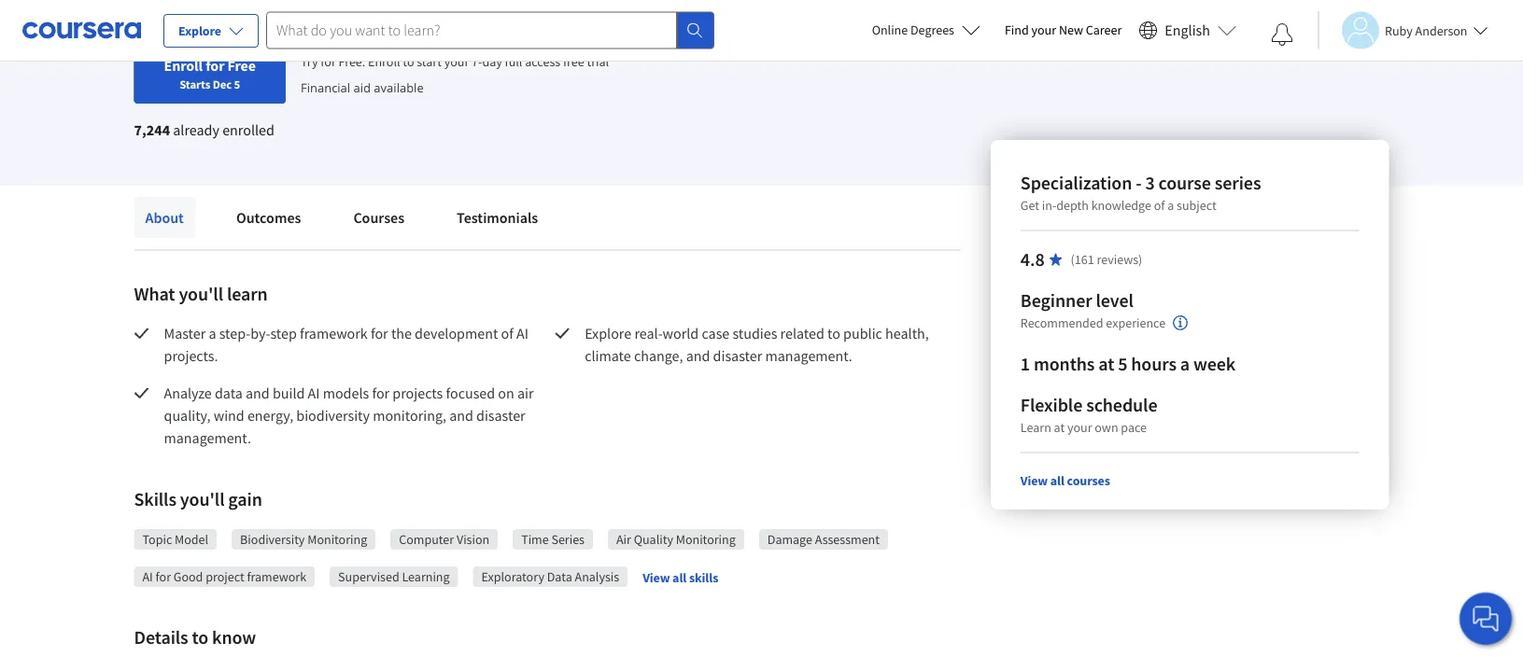 Task type: describe. For each thing, give the bounding box(es) containing it.
career
[[1086, 21, 1122, 38]]

disaster inside the explore real-world case studies related to public health, climate change, and disaster management.
[[713, 346, 762, 365]]

1 vertical spatial framework
[[247, 569, 306, 586]]

coursera image
[[22, 15, 141, 45]]

1
[[1021, 353, 1030, 376]]

for inside the analyze data and build ai models for projects focused on air quality, wind energy, biodiversity monitoring, and disaster management.
[[372, 384, 390, 403]]

5 inside enroll for free starts dec 5
[[234, 77, 240, 92]]

online degrees
[[872, 21, 954, 38]]

learning
[[402, 569, 450, 586]]

0 horizontal spatial ai
[[142, 569, 153, 586]]

try
[[301, 53, 318, 70]]

flexible
[[1021, 394, 1083, 417]]

find your new career
[[1005, 21, 1122, 38]]

7,244 already enrolled
[[134, 120, 274, 139]]

english
[[1165, 21, 1210, 40]]

about link
[[134, 197, 195, 238]]

biodiversity
[[296, 406, 370, 425]]

data
[[547, 569, 572, 586]]

a inside specialization - 3 course series get in-depth knowledge of a subject
[[1168, 197, 1174, 214]]

for for good
[[156, 569, 171, 586]]

master a step-by-step framework for the development of ai projects.
[[164, 324, 532, 365]]

starts
[[179, 77, 210, 92]]

world
[[663, 324, 699, 343]]

topic model
[[142, 531, 208, 548]]

schedule
[[1086, 394, 1157, 417]]

2 vertical spatial and
[[449, 406, 473, 425]]

for for free
[[206, 56, 225, 75]]

testimonials link
[[446, 197, 549, 238]]

project
[[206, 569, 244, 586]]

access
[[525, 53, 560, 70]]

ruby
[[1385, 22, 1413, 39]]

find your new career link
[[995, 19, 1131, 42]]

view for view all skills
[[643, 569, 670, 586]]

knowledge
[[1091, 197, 1151, 214]]

build
[[273, 384, 305, 403]]

view all skills
[[643, 569, 718, 586]]

what you'll learn
[[134, 282, 268, 306]]

topic
[[142, 531, 172, 548]]

details to know
[[134, 626, 256, 650]]

learn
[[227, 282, 268, 306]]

(161 reviews)
[[1071, 251, 1142, 268]]

exploratory data analysis
[[481, 569, 619, 586]]

enroll for free starts dec 5
[[164, 56, 256, 92]]

level
[[1096, 289, 1134, 312]]

of for series
[[1154, 197, 1165, 214]]

damage assessment
[[767, 531, 880, 548]]

air
[[616, 531, 631, 548]]

projects
[[393, 384, 443, 403]]

you'll for what
[[179, 282, 223, 306]]

hours
[[1131, 353, 1177, 376]]

gain
[[228, 488, 262, 511]]

quality,
[[164, 406, 211, 425]]

biodiversity
[[240, 531, 305, 548]]

already
[[173, 120, 219, 139]]

outcomes
[[236, 208, 301, 227]]

experience
[[1106, 315, 1166, 332]]

series
[[1215, 171, 1261, 195]]

7,244
[[134, 120, 170, 139]]

for inside master a step-by-step framework for the development of ai projects.
[[371, 324, 388, 343]]

1 horizontal spatial at
[[1098, 353, 1114, 376]]

skills
[[134, 488, 176, 511]]

reviews)
[[1097, 251, 1142, 268]]

on
[[498, 384, 514, 403]]

management. inside the analyze data and build ai models for projects focused on air quality, wind energy, biodiversity monitoring, and disaster management.
[[164, 429, 251, 447]]

degrees
[[911, 21, 954, 38]]

supervised
[[338, 569, 399, 586]]

courses
[[1067, 473, 1110, 489]]

beginner level
[[1021, 289, 1134, 312]]

all for skills
[[672, 569, 687, 586]]

0 horizontal spatial and
[[246, 384, 270, 403]]

ruby anderson button
[[1318, 12, 1488, 49]]

specialization - 3 course series get in-depth knowledge of a subject
[[1021, 171, 1261, 214]]

aid
[[353, 79, 371, 95]]

view all courses
[[1021, 473, 1110, 489]]

monitoring,
[[373, 406, 446, 425]]

series
[[551, 531, 585, 548]]

english button
[[1131, 0, 1244, 61]]

get
[[1021, 197, 1039, 214]]

months
[[1034, 353, 1095, 376]]

find
[[1005, 21, 1029, 38]]

damage
[[767, 531, 812, 548]]

explore for explore
[[178, 22, 221, 39]]

public
[[843, 324, 882, 343]]

your inside flexible schedule learn at your own pace
[[1067, 419, 1092, 436]]

know
[[212, 626, 256, 650]]

explore for explore real-world case studies related to public health, climate change, and disaster management.
[[585, 324, 631, 343]]

What do you want to learn? text field
[[266, 12, 677, 49]]

supervised learning
[[338, 569, 450, 586]]

2 vertical spatial to
[[192, 626, 208, 650]]

your inside try for free: enroll to start your 7-day full access free trial financial aid available
[[444, 53, 469, 70]]

computer vision
[[399, 531, 489, 548]]

testimonials
[[457, 208, 538, 227]]

at inside flexible schedule learn at your own pace
[[1054, 419, 1065, 436]]

pace
[[1121, 419, 1147, 436]]

own
[[1095, 419, 1118, 436]]

beginner
[[1021, 289, 1092, 312]]



Task type: vqa. For each thing, say whether or not it's contained in the screenshot.
to in Try for Free: Enroll to start your 7-day full access free trial Financial aid available
yes



Task type: locate. For each thing, give the bounding box(es) containing it.
of
[[1154, 197, 1165, 214], [501, 324, 514, 343]]

1 vertical spatial and
[[246, 384, 270, 403]]

to inside try for free: enroll to start your 7-day full access free trial financial aid available
[[403, 53, 414, 70]]

for right models
[[372, 384, 390, 403]]

2 vertical spatial ai
[[142, 569, 153, 586]]

1 vertical spatial view
[[643, 569, 670, 586]]

your left own in the bottom right of the page
[[1067, 419, 1092, 436]]

you'll up master
[[179, 282, 223, 306]]

0 horizontal spatial of
[[501, 324, 514, 343]]

trial
[[587, 53, 609, 70]]

framework down biodiversity
[[247, 569, 306, 586]]

courses
[[353, 208, 404, 227]]

1 horizontal spatial enroll
[[368, 53, 400, 70]]

for inside enroll for free starts dec 5
[[206, 56, 225, 75]]

2 horizontal spatial to
[[827, 324, 840, 343]]

management.
[[765, 346, 852, 365], [164, 429, 251, 447]]

2 horizontal spatial your
[[1067, 419, 1092, 436]]

ai up air
[[517, 324, 529, 343]]

0 vertical spatial your
[[1031, 21, 1056, 38]]

to
[[403, 53, 414, 70], [827, 324, 840, 343], [192, 626, 208, 650]]

at right learn
[[1054, 419, 1065, 436]]

7-
[[472, 53, 482, 70]]

1 horizontal spatial management.
[[765, 346, 852, 365]]

0 vertical spatial a
[[1168, 197, 1174, 214]]

enroll inside try for free: enroll to start your 7-day full access free trial financial aid available
[[368, 53, 400, 70]]

0 horizontal spatial 5
[[234, 77, 240, 92]]

analyze
[[164, 384, 212, 403]]

available
[[374, 79, 424, 95]]

0 horizontal spatial monitoring
[[307, 531, 367, 548]]

your
[[1031, 21, 1056, 38], [444, 53, 469, 70], [1067, 419, 1092, 436]]

to left know
[[192, 626, 208, 650]]

1 horizontal spatial all
[[1050, 473, 1065, 489]]

-
[[1136, 171, 1142, 195]]

a left 'subject'
[[1168, 197, 1174, 214]]

1 vertical spatial explore
[[585, 324, 631, 343]]

1 vertical spatial disaster
[[476, 406, 525, 425]]

show notifications image
[[1271, 23, 1293, 46]]

0 horizontal spatial to
[[192, 626, 208, 650]]

a inside master a step-by-step framework for the development of ai projects.
[[209, 324, 216, 343]]

vision
[[457, 531, 489, 548]]

dec
[[213, 77, 232, 92]]

1 horizontal spatial monitoring
[[676, 531, 736, 548]]

5 left hours
[[1118, 353, 1127, 376]]

to inside the explore real-world case studies related to public health, climate change, and disaster management.
[[827, 324, 840, 343]]

1 horizontal spatial ai
[[308, 384, 320, 403]]

your left 7-
[[444, 53, 469, 70]]

all inside button
[[672, 569, 687, 586]]

view for view all courses
[[1021, 473, 1048, 489]]

0 vertical spatial disaster
[[713, 346, 762, 365]]

what
[[134, 282, 175, 306]]

for inside try for free: enroll to start your 7-day full access free trial financial aid available
[[321, 53, 336, 70]]

projects.
[[164, 346, 218, 365]]

1 monitoring from the left
[[307, 531, 367, 548]]

enroll
[[368, 53, 400, 70], [164, 56, 203, 75]]

all for courses
[[1050, 473, 1065, 489]]

for for free:
[[321, 53, 336, 70]]

ai for good project framework
[[142, 569, 306, 586]]

1 horizontal spatial disaster
[[713, 346, 762, 365]]

0 vertical spatial you'll
[[179, 282, 223, 306]]

disaster inside the analyze data and build ai models for projects focused on air quality, wind energy, biodiversity monitoring, and disaster management.
[[476, 406, 525, 425]]

1 horizontal spatial of
[[1154, 197, 1165, 214]]

None search field
[[266, 12, 714, 49]]

enroll up starts
[[164, 56, 203, 75]]

for
[[321, 53, 336, 70], [206, 56, 225, 75], [371, 324, 388, 343], [372, 384, 390, 403], [156, 569, 171, 586]]

explore up climate
[[585, 324, 631, 343]]

free:
[[339, 53, 365, 70]]

ai inside the analyze data and build ai models for projects focused on air quality, wind energy, biodiversity monitoring, and disaster management.
[[308, 384, 320, 403]]

at right months
[[1098, 353, 1114, 376]]

and up energy,
[[246, 384, 270, 403]]

wind
[[214, 406, 244, 425]]

1 vertical spatial a
[[209, 324, 216, 343]]

analysis
[[575, 569, 619, 586]]

1 vertical spatial ai
[[308, 384, 320, 403]]

1 horizontal spatial explore
[[585, 324, 631, 343]]

details
[[134, 626, 188, 650]]

of inside specialization - 3 course series get in-depth knowledge of a subject
[[1154, 197, 1165, 214]]

studies
[[733, 324, 777, 343]]

models
[[323, 384, 369, 403]]

1 vertical spatial to
[[827, 324, 840, 343]]

enroll up "available"
[[368, 53, 400, 70]]

recommended
[[1021, 315, 1103, 332]]

0 horizontal spatial management.
[[164, 429, 251, 447]]

for left good
[[156, 569, 171, 586]]

2 vertical spatial a
[[1180, 353, 1190, 376]]

quality
[[634, 531, 673, 548]]

0 vertical spatial at
[[1098, 353, 1114, 376]]

of right development
[[501, 324, 514, 343]]

ai right build
[[308, 384, 320, 403]]

1 horizontal spatial to
[[403, 53, 414, 70]]

all left skills
[[672, 569, 687, 586]]

disaster down studies
[[713, 346, 762, 365]]

framework right step
[[300, 324, 368, 343]]

0 horizontal spatial enroll
[[164, 56, 203, 75]]

to left "start"
[[403, 53, 414, 70]]

your right find
[[1031, 21, 1056, 38]]

flexible schedule learn at your own pace
[[1021, 394, 1157, 436]]

4.8
[[1021, 248, 1045, 271]]

enroll inside enroll for free starts dec 5
[[164, 56, 203, 75]]

0 vertical spatial to
[[403, 53, 414, 70]]

explore up enroll for free starts dec 5
[[178, 22, 221, 39]]

2 horizontal spatial and
[[686, 346, 710, 365]]

a left week
[[1180, 353, 1190, 376]]

you'll for skills
[[180, 488, 225, 511]]

disaster down on
[[476, 406, 525, 425]]

disaster
[[713, 346, 762, 365], [476, 406, 525, 425]]

1 horizontal spatial a
[[1168, 197, 1174, 214]]

outcomes link
[[225, 197, 312, 238]]

management. down related
[[765, 346, 852, 365]]

and down focused
[[449, 406, 473, 425]]

model
[[175, 531, 208, 548]]

exploratory
[[481, 569, 544, 586]]

0 vertical spatial framework
[[300, 324, 368, 343]]

change,
[[634, 346, 683, 365]]

0 horizontal spatial explore
[[178, 22, 221, 39]]

1 vertical spatial 5
[[1118, 353, 1127, 376]]

management. down the "quality,"
[[164, 429, 251, 447]]

2 monitoring from the left
[[676, 531, 736, 548]]

5
[[234, 77, 240, 92], [1118, 353, 1127, 376]]

view inside button
[[643, 569, 670, 586]]

you'll
[[179, 282, 223, 306], [180, 488, 225, 511]]

framework inside master a step-by-step framework for the development of ai projects.
[[300, 324, 368, 343]]

time
[[521, 531, 549, 548]]

view all skills button
[[643, 568, 718, 587]]

analyze data and build ai models for projects focused on air quality, wind energy, biodiversity monitoring, and disaster management.
[[164, 384, 537, 447]]

1 horizontal spatial view
[[1021, 473, 1048, 489]]

related
[[780, 324, 824, 343]]

of for step
[[501, 324, 514, 343]]

a left the step-
[[209, 324, 216, 343]]

ai
[[517, 324, 529, 343], [308, 384, 320, 403], [142, 569, 153, 586]]

master
[[164, 324, 206, 343]]

explore inside dropdown button
[[178, 22, 221, 39]]

all left 'courses'
[[1050, 473, 1065, 489]]

information about difficulty level pre-requisites. image
[[1173, 316, 1188, 331]]

depth
[[1056, 197, 1089, 214]]

ai down topic
[[142, 569, 153, 586]]

0 vertical spatial view
[[1021, 473, 1048, 489]]

financial
[[301, 79, 350, 95]]

0 vertical spatial explore
[[178, 22, 221, 39]]

1 vertical spatial you'll
[[180, 488, 225, 511]]

0 horizontal spatial disaster
[[476, 406, 525, 425]]

and down world
[[686, 346, 710, 365]]

to left the public
[[827, 324, 840, 343]]

1 vertical spatial of
[[501, 324, 514, 343]]

free
[[227, 56, 256, 75]]

for up dec
[[206, 56, 225, 75]]

explore real-world case studies related to public health, climate change, and disaster management.
[[585, 324, 932, 365]]

week
[[1193, 353, 1236, 376]]

chat with us image
[[1471, 604, 1501, 634]]

0 horizontal spatial your
[[444, 53, 469, 70]]

energy,
[[247, 406, 293, 425]]

explore button
[[163, 14, 259, 48]]

of down 3 at the right of the page
[[1154, 197, 1165, 214]]

ruby anderson
[[1385, 22, 1468, 39]]

step-
[[219, 324, 250, 343]]

good
[[174, 569, 203, 586]]

0 horizontal spatial all
[[672, 569, 687, 586]]

0 vertical spatial ai
[[517, 324, 529, 343]]

0 horizontal spatial a
[[209, 324, 216, 343]]

0 vertical spatial management.
[[765, 346, 852, 365]]

for right try
[[321, 53, 336, 70]]

1 months at 5 hours a week
[[1021, 353, 1236, 376]]

health,
[[885, 324, 929, 343]]

in-
[[1042, 197, 1056, 214]]

climate
[[585, 346, 631, 365]]

courses link
[[342, 197, 416, 238]]

a
[[1168, 197, 1174, 214], [209, 324, 216, 343], [1180, 353, 1190, 376]]

0 horizontal spatial at
[[1054, 419, 1065, 436]]

management. inside the explore real-world case studies related to public health, climate change, and disaster management.
[[765, 346, 852, 365]]

view down quality
[[643, 569, 670, 586]]

free
[[563, 53, 584, 70]]

2 horizontal spatial ai
[[517, 324, 529, 343]]

0 vertical spatial of
[[1154, 197, 1165, 214]]

1 vertical spatial all
[[672, 569, 687, 586]]

ai inside master a step-by-step framework for the development of ai projects.
[[517, 324, 529, 343]]

time series
[[521, 531, 585, 548]]

1 horizontal spatial your
[[1031, 21, 1056, 38]]

monitoring up skills
[[676, 531, 736, 548]]

1 horizontal spatial and
[[449, 406, 473, 425]]

1 vertical spatial management.
[[164, 429, 251, 447]]

0 vertical spatial 5
[[234, 77, 240, 92]]

the
[[391, 324, 412, 343]]

5 right dec
[[234, 77, 240, 92]]

2 horizontal spatial a
[[1180, 353, 1190, 376]]

1 vertical spatial at
[[1054, 419, 1065, 436]]

focused
[[446, 384, 495, 403]]

explore inside the explore real-world case studies related to public health, climate change, and disaster management.
[[585, 324, 631, 343]]

subject
[[1177, 197, 1217, 214]]

0 horizontal spatial view
[[643, 569, 670, 586]]

you'll up 'model'
[[180, 488, 225, 511]]

for left the at the left
[[371, 324, 388, 343]]

online
[[872, 21, 908, 38]]

learn
[[1021, 419, 1051, 436]]

at
[[1098, 353, 1114, 376], [1054, 419, 1065, 436]]

all
[[1050, 473, 1065, 489], [672, 569, 687, 586]]

0 vertical spatial and
[[686, 346, 710, 365]]

1 vertical spatial your
[[444, 53, 469, 70]]

of inside master a step-by-step framework for the development of ai projects.
[[501, 324, 514, 343]]

view down learn
[[1021, 473, 1048, 489]]

0 vertical spatial all
[[1050, 473, 1065, 489]]

step
[[270, 324, 297, 343]]

assessment
[[815, 531, 880, 548]]

2 vertical spatial your
[[1067, 419, 1092, 436]]

case
[[702, 324, 730, 343]]

and inside the explore real-world case studies related to public health, climate change, and disaster management.
[[686, 346, 710, 365]]

enrolled
[[222, 120, 274, 139]]

1 horizontal spatial 5
[[1118, 353, 1127, 376]]

monitoring up "supervised"
[[307, 531, 367, 548]]

view all courses link
[[1021, 473, 1110, 489]]



